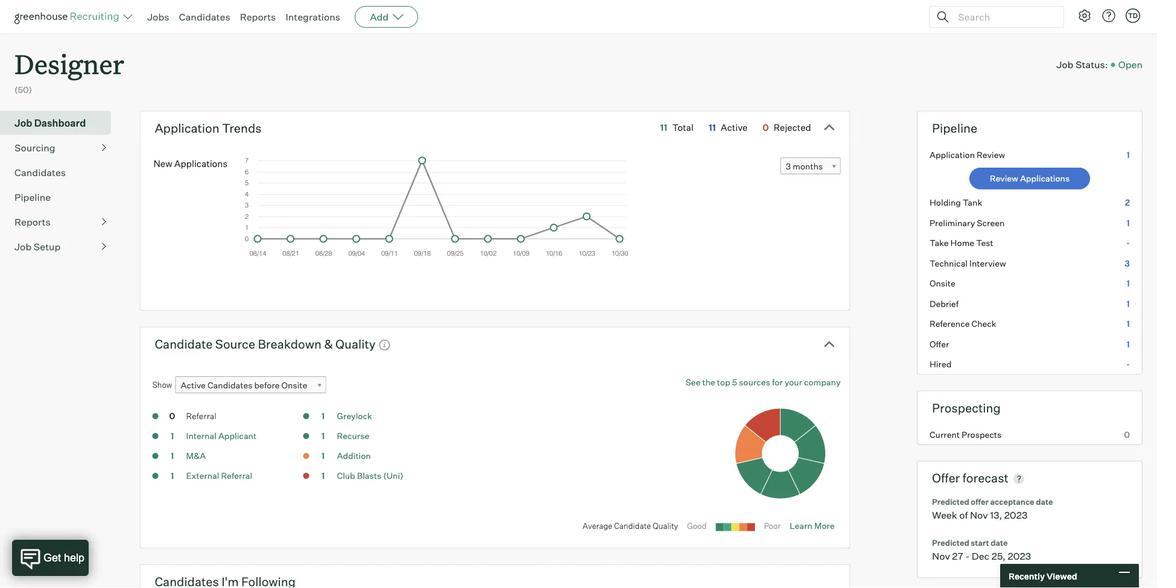 Task type: locate. For each thing, give the bounding box(es) containing it.
dec
[[972, 550, 989, 562]]

0 vertical spatial predicted
[[932, 497, 969, 507]]

candidates link up pipeline link
[[14, 165, 106, 180]]

referral up 'internal'
[[186, 411, 216, 421]]

date right 'acceptance'
[[1036, 497, 1053, 507]]

1 11 from the left
[[660, 122, 667, 133]]

0 vertical spatial onsite
[[930, 278, 955, 289]]

active
[[721, 122, 747, 133], [181, 380, 206, 391]]

0 vertical spatial candidates
[[179, 11, 230, 23]]

candidates
[[179, 11, 230, 23], [14, 166, 66, 178], [207, 380, 252, 391]]

0 vertical spatial -
[[1126, 238, 1130, 248]]

candidate up show
[[155, 336, 213, 352]]

candidates left before
[[207, 380, 252, 391]]

review inside 'review applications' link
[[990, 173, 1018, 184]]

1 vertical spatial applications
[[1020, 173, 1070, 184]]

onsite up debrief
[[930, 278, 955, 289]]

0 vertical spatial pipeline
[[932, 120, 977, 136]]

1 vertical spatial candidate
[[614, 521, 651, 531]]

reports link down pipeline link
[[14, 215, 106, 229]]

quality right &
[[335, 336, 376, 352]]

job inside 'link'
[[14, 241, 32, 253]]

club blasts (uni) link
[[337, 471, 403, 481]]

setup
[[34, 241, 61, 253]]

candidates down sourcing at top left
[[14, 166, 66, 178]]

debrief
[[930, 298, 959, 309]]

0 vertical spatial active
[[721, 122, 747, 133]]

offer forecast
[[932, 471, 1009, 486]]

0 rejected
[[763, 122, 811, 133]]

review down application review at the right of the page
[[990, 173, 1018, 184]]

1 horizontal spatial date
[[1036, 497, 1053, 507]]

job left status:
[[1056, 59, 1073, 71]]

&
[[324, 336, 333, 352]]

quality left good on the right of the page
[[653, 521, 678, 531]]

1 vertical spatial application
[[930, 149, 975, 160]]

greenhouse recruiting image
[[14, 10, 123, 24]]

1 link left addition link at the left
[[311, 450, 335, 464]]

offer for offer forecast
[[932, 471, 960, 486]]

applications for review applications
[[1020, 173, 1070, 184]]

rejected
[[774, 122, 811, 133]]

review up review applications
[[977, 149, 1005, 160]]

11 for 11 active
[[709, 122, 716, 133]]

candidates right jobs 'link'
[[179, 11, 230, 23]]

1 link left recurse
[[311, 430, 335, 444]]

nov inside predicted start date nov 27 - dec 25, 2023
[[932, 550, 950, 562]]

0 vertical spatial review
[[977, 149, 1005, 160]]

offer up week
[[932, 471, 960, 486]]

1 vertical spatial 2023
[[1008, 550, 1031, 562]]

1 link for greylock
[[311, 410, 335, 424]]

nov down 'offer'
[[970, 509, 988, 521]]

0 vertical spatial 2023
[[1004, 509, 1028, 521]]

0 horizontal spatial applications
[[174, 158, 227, 169]]

1 link left external
[[160, 470, 184, 484]]

0
[[763, 122, 769, 133], [169, 411, 175, 421], [1124, 429, 1130, 440]]

addition link
[[337, 451, 371, 461]]

1 link for recurse
[[311, 430, 335, 444]]

see
[[686, 377, 700, 388]]

show
[[152, 380, 172, 390]]

date inside predicted offer acceptance date week of nov 13, 2023
[[1036, 497, 1053, 507]]

1 vertical spatial 0
[[169, 411, 175, 421]]

2 11 from the left
[[709, 122, 716, 133]]

candidates link right jobs 'link'
[[179, 11, 230, 23]]

application for application review
[[930, 149, 975, 160]]

1 vertical spatial reports
[[14, 216, 51, 228]]

reference check
[[930, 319, 996, 329]]

greylock link
[[337, 411, 372, 421]]

active right total
[[721, 122, 747, 133]]

internal applicant link
[[186, 431, 256, 441]]

11
[[660, 122, 667, 133], [709, 122, 716, 133]]

0 vertical spatial reports link
[[240, 11, 276, 23]]

reports left the integrations link
[[240, 11, 276, 23]]

referral
[[186, 411, 216, 421], [221, 471, 252, 481]]

see the top 5 sources for your company link
[[686, 377, 841, 388]]

0 horizontal spatial 11
[[660, 122, 667, 133]]

1 vertical spatial predicted
[[932, 538, 969, 548]]

0 vertical spatial nov
[[970, 509, 988, 521]]

0 vertical spatial offer
[[930, 339, 949, 349]]

onsite
[[930, 278, 955, 289], [281, 380, 307, 391]]

1 predicted from the top
[[932, 497, 969, 507]]

date up the 25,
[[991, 538, 1008, 548]]

0 horizontal spatial referral
[[186, 411, 216, 421]]

(uni)
[[383, 471, 403, 481]]

3 for 3
[[1125, 258, 1130, 269]]

0 horizontal spatial reports link
[[14, 215, 106, 229]]

0 vertical spatial application
[[155, 120, 219, 136]]

3 for 3 months
[[786, 161, 791, 172]]

1 horizontal spatial applications
[[1020, 173, 1070, 184]]

0 vertical spatial - link
[[918, 233, 1142, 253]]

1 vertical spatial date
[[991, 538, 1008, 548]]

2023
[[1004, 509, 1028, 521], [1008, 550, 1031, 562]]

reports link left the integrations link
[[240, 11, 276, 23]]

1 link for club blasts (uni)
[[311, 470, 335, 484]]

candidates inside active candidates before onsite link
[[207, 380, 252, 391]]

predicted offer acceptance date week of nov 13, 2023
[[932, 497, 1053, 521]]

11 for 11 total
[[660, 122, 667, 133]]

job left setup
[[14, 241, 32, 253]]

1 horizontal spatial reports
[[240, 11, 276, 23]]

reports link
[[240, 11, 276, 23], [14, 215, 106, 229]]

0 horizontal spatial candidates link
[[14, 165, 106, 180]]

3 inside 3 months link
[[786, 161, 791, 172]]

2 horizontal spatial 0
[[1124, 429, 1130, 440]]

0 horizontal spatial reports
[[14, 216, 51, 228]]

1 vertical spatial 3
[[1125, 258, 1130, 269]]

predicted for 27
[[932, 538, 969, 548]]

25,
[[992, 550, 1006, 562]]

1
[[1126, 149, 1130, 160], [1126, 218, 1130, 228], [1126, 278, 1130, 289], [1126, 298, 1130, 309], [1126, 319, 1130, 329], [1126, 339, 1130, 349], [321, 411, 325, 421], [171, 431, 174, 441], [321, 431, 325, 441], [171, 451, 174, 461], [321, 451, 325, 461], [171, 471, 174, 481], [321, 471, 325, 481]]

offer
[[930, 339, 949, 349], [932, 471, 960, 486]]

pipeline up application review at the right of the page
[[932, 120, 977, 136]]

2 vertical spatial job
[[14, 241, 32, 253]]

0 horizontal spatial nov
[[932, 550, 950, 562]]

0 vertical spatial job
[[1056, 59, 1073, 71]]

1 vertical spatial reports link
[[14, 215, 106, 229]]

1 horizontal spatial 0
[[763, 122, 769, 133]]

2 vertical spatial 0
[[1124, 429, 1130, 440]]

1 vertical spatial - link
[[918, 354, 1142, 374]]

1 horizontal spatial onsite
[[930, 278, 955, 289]]

1 horizontal spatial application
[[930, 149, 975, 160]]

1 vertical spatial offer
[[932, 471, 960, 486]]

pipeline down sourcing at top left
[[14, 191, 51, 203]]

pipeline
[[932, 120, 977, 136], [14, 191, 51, 203]]

1 vertical spatial active
[[181, 380, 206, 391]]

1 link left club
[[311, 470, 335, 484]]

2023 down 'acceptance'
[[1004, 509, 1028, 521]]

0 vertical spatial candidate
[[155, 336, 213, 352]]

designer (50)
[[14, 46, 124, 95]]

candidate
[[155, 336, 213, 352], [614, 521, 651, 531]]

your
[[785, 377, 802, 388]]

0 vertical spatial candidates link
[[179, 11, 230, 23]]

job setup link
[[14, 239, 106, 254]]

2023 inside predicted start date nov 27 - dec 25, 2023
[[1008, 550, 1031, 562]]

td button
[[1126, 8, 1140, 23]]

2 vertical spatial candidates
[[207, 380, 252, 391]]

onsite right before
[[281, 380, 307, 391]]

1 horizontal spatial candidates link
[[179, 11, 230, 23]]

0 vertical spatial date
[[1036, 497, 1053, 507]]

0 vertical spatial applications
[[174, 158, 227, 169]]

active right show
[[181, 380, 206, 391]]

active candidates before onsite
[[181, 380, 307, 391]]

jobs
[[147, 11, 169, 23]]

0 horizontal spatial date
[[991, 538, 1008, 548]]

0 horizontal spatial quality
[[335, 336, 376, 352]]

1 - link from the top
[[918, 233, 1142, 253]]

referral right external
[[221, 471, 252, 481]]

2 vertical spatial -
[[965, 550, 970, 562]]

offer
[[971, 497, 989, 507]]

1 horizontal spatial 11
[[709, 122, 716, 133]]

reports
[[240, 11, 276, 23], [14, 216, 51, 228]]

preliminary
[[930, 218, 975, 228]]

technical
[[930, 258, 968, 269]]

predicted inside predicted start date nov 27 - dec 25, 2023
[[932, 538, 969, 548]]

1 vertical spatial job
[[14, 117, 32, 129]]

3 months
[[786, 161, 823, 172]]

predicted up week
[[932, 497, 969, 507]]

current prospects
[[930, 429, 1002, 440]]

2023 right the 25,
[[1008, 550, 1031, 562]]

1 horizontal spatial quality
[[653, 521, 678, 531]]

job for job dashboard
[[14, 117, 32, 129]]

2023 inside predicted offer acceptance date week of nov 13, 2023
[[1004, 509, 1028, 521]]

application
[[155, 120, 219, 136], [930, 149, 975, 160]]

application up new applications
[[155, 120, 219, 136]]

1 horizontal spatial 3
[[1125, 258, 1130, 269]]

1 link left m&a link
[[160, 450, 184, 464]]

0 vertical spatial 3
[[786, 161, 791, 172]]

new
[[153, 158, 172, 169]]

0 horizontal spatial application
[[155, 120, 219, 136]]

0 horizontal spatial pipeline
[[14, 191, 51, 203]]

1 link for internal applicant
[[160, 430, 184, 444]]

candidate right 'average'
[[614, 521, 651, 531]]

1 horizontal spatial candidate
[[614, 521, 651, 531]]

breakdown
[[258, 336, 321, 352]]

application trends
[[155, 120, 262, 136]]

designer
[[14, 46, 124, 81]]

nov left 27
[[932, 550, 950, 562]]

1 link for m&a
[[160, 450, 184, 464]]

job dashboard link
[[14, 116, 106, 130]]

1 link left 'internal'
[[160, 430, 184, 444]]

1 vertical spatial referral
[[221, 471, 252, 481]]

2 predicted from the top
[[932, 538, 969, 548]]

3 months link
[[780, 158, 841, 175]]

0 horizontal spatial 3
[[786, 161, 791, 172]]

holding tank
[[930, 197, 982, 208]]

11 left total
[[660, 122, 667, 133]]

date inside predicted start date nov 27 - dec 25, 2023
[[991, 538, 1008, 548]]

predicted inside predicted offer acceptance date week of nov 13, 2023
[[932, 497, 969, 507]]

application up holding tank
[[930, 149, 975, 160]]

1 vertical spatial candidates
[[14, 166, 66, 178]]

1 vertical spatial onsite
[[281, 380, 307, 391]]

total
[[672, 122, 694, 133]]

11 right total
[[709, 122, 716, 133]]

predicted up 27
[[932, 538, 969, 548]]

offer down reference
[[930, 339, 949, 349]]

1 link for external referral
[[160, 470, 184, 484]]

candidate source data is not real-time. data may take up to two days to reflect accurately. element
[[376, 333, 391, 355]]

1 vertical spatial nov
[[932, 550, 950, 562]]

reports up job setup
[[14, 216, 51, 228]]

3
[[786, 161, 791, 172], [1125, 258, 1130, 269]]

1 link left greylock
[[311, 410, 335, 424]]

poor
[[764, 521, 781, 531]]

11 active
[[709, 122, 747, 133]]

2023 for nov 27 - dec 25, 2023
[[1008, 550, 1031, 562]]

external referral link
[[186, 471, 252, 481]]

months
[[793, 161, 823, 172]]

job up sourcing at top left
[[14, 117, 32, 129]]

see the top 5 sources for your company
[[686, 377, 841, 388]]

0 vertical spatial quality
[[335, 336, 376, 352]]

1 horizontal spatial nov
[[970, 509, 988, 521]]

- link
[[918, 233, 1142, 253], [918, 354, 1142, 374]]

1 horizontal spatial referral
[[221, 471, 252, 481]]

-
[[1126, 238, 1130, 248], [1126, 359, 1130, 370], [965, 550, 970, 562]]

check
[[972, 319, 996, 329]]

td button
[[1123, 6, 1143, 25]]

0 horizontal spatial onsite
[[281, 380, 307, 391]]

1 vertical spatial review
[[990, 173, 1018, 184]]



Task type: describe. For each thing, give the bounding box(es) containing it.
0 vertical spatial referral
[[186, 411, 216, 421]]

the
[[702, 377, 715, 388]]

sourcing link
[[14, 140, 106, 155]]

predicted start date nov 27 - dec 25, 2023
[[932, 538, 1031, 562]]

predicted for week
[[932, 497, 969, 507]]

start
[[971, 538, 989, 548]]

open
[[1118, 59, 1143, 71]]

1 horizontal spatial pipeline
[[932, 120, 977, 136]]

1 vertical spatial candidates link
[[14, 165, 106, 180]]

good
[[687, 521, 707, 531]]

current
[[930, 429, 960, 440]]

1 horizontal spatial active
[[721, 122, 747, 133]]

job status:
[[1056, 59, 1108, 71]]

application review
[[930, 149, 1005, 160]]

application for application trends
[[155, 120, 219, 136]]

top
[[717, 377, 730, 388]]

more
[[814, 521, 835, 531]]

learn more
[[790, 521, 835, 531]]

- inside predicted start date nov 27 - dec 25, 2023
[[965, 550, 970, 562]]

designer link
[[14, 34, 124, 84]]

recurse
[[337, 431, 369, 441]]

1 vertical spatial -
[[1126, 359, 1130, 370]]

holding
[[930, 197, 961, 208]]

applications for new applications
[[174, 158, 227, 169]]

prospecting
[[932, 400, 1001, 415]]

1 link for addition
[[311, 450, 335, 464]]

m&a
[[186, 451, 206, 461]]

of
[[959, 509, 968, 521]]

company
[[804, 377, 841, 388]]

0 vertical spatial 0
[[763, 122, 769, 133]]

offer for offer
[[930, 339, 949, 349]]

candidate source breakdown & quality
[[155, 336, 376, 352]]

configure image
[[1077, 8, 1092, 23]]

learn more link
[[790, 521, 835, 531]]

screen
[[977, 218, 1005, 228]]

integrations link
[[286, 11, 340, 23]]

(50)
[[14, 85, 32, 95]]

week
[[932, 509, 957, 521]]

job setup
[[14, 241, 61, 253]]

club
[[337, 471, 355, 481]]

club blasts (uni)
[[337, 471, 403, 481]]

new applications
[[153, 158, 227, 169]]

status:
[[1076, 59, 1108, 71]]

1 vertical spatial quality
[[653, 521, 678, 531]]

1 horizontal spatial reports link
[[240, 11, 276, 23]]

m&a link
[[186, 451, 206, 461]]

5
[[732, 377, 737, 388]]

preliminary screen
[[930, 218, 1005, 228]]

sources
[[739, 377, 770, 388]]

applicant
[[218, 431, 256, 441]]

sourcing
[[14, 142, 55, 154]]

2 - link from the top
[[918, 354, 1142, 374]]

dashboard
[[34, 117, 86, 129]]

recently viewed
[[1009, 571, 1077, 581]]

job for job setup
[[14, 241, 32, 253]]

nov inside predicted offer acceptance date week of nov 13, 2023
[[970, 509, 988, 521]]

learn
[[790, 521, 812, 531]]

forecast
[[963, 471, 1009, 486]]

reference
[[930, 319, 970, 329]]

2
[[1125, 197, 1130, 208]]

integrations
[[286, 11, 340, 23]]

onsite inside active candidates before onsite link
[[281, 380, 307, 391]]

td
[[1128, 11, 1138, 20]]

job dashboard
[[14, 117, 86, 129]]

internal
[[186, 431, 216, 441]]

0 vertical spatial reports
[[240, 11, 276, 23]]

average candidate quality
[[583, 521, 678, 531]]

job for job status:
[[1056, 59, 1073, 71]]

for
[[772, 377, 783, 388]]

interview
[[969, 258, 1006, 269]]

greylock
[[337, 411, 372, 421]]

add button
[[355, 6, 418, 28]]

acceptance
[[990, 497, 1034, 507]]

trends
[[222, 120, 262, 136]]

27
[[952, 550, 963, 562]]

add
[[370, 11, 389, 23]]

prospects
[[962, 429, 1002, 440]]

13,
[[990, 509, 1002, 521]]

active candidates before onsite link
[[175, 377, 326, 394]]

recurse link
[[337, 431, 369, 441]]

addition
[[337, 451, 371, 461]]

average
[[583, 521, 612, 531]]

tank
[[963, 197, 982, 208]]

0 horizontal spatial 0
[[169, 411, 175, 421]]

technical interview
[[930, 258, 1006, 269]]

source
[[215, 336, 255, 352]]

1 vertical spatial pipeline
[[14, 191, 51, 203]]

internal applicant
[[186, 431, 256, 441]]

blasts
[[357, 471, 381, 481]]

pipeline link
[[14, 190, 106, 204]]

candidate source data is not real-time. data may take up to two days to reflect accurately. image
[[379, 339, 391, 351]]

0 horizontal spatial candidate
[[155, 336, 213, 352]]

recently
[[1009, 571, 1045, 581]]

0 horizontal spatial active
[[181, 380, 206, 391]]

2023 for week of nov 13, 2023
[[1004, 509, 1028, 521]]

external
[[186, 471, 219, 481]]

Search text field
[[955, 8, 1053, 26]]

11 total
[[660, 122, 694, 133]]



Task type: vqa. For each thing, say whether or not it's contained in the screenshot.


